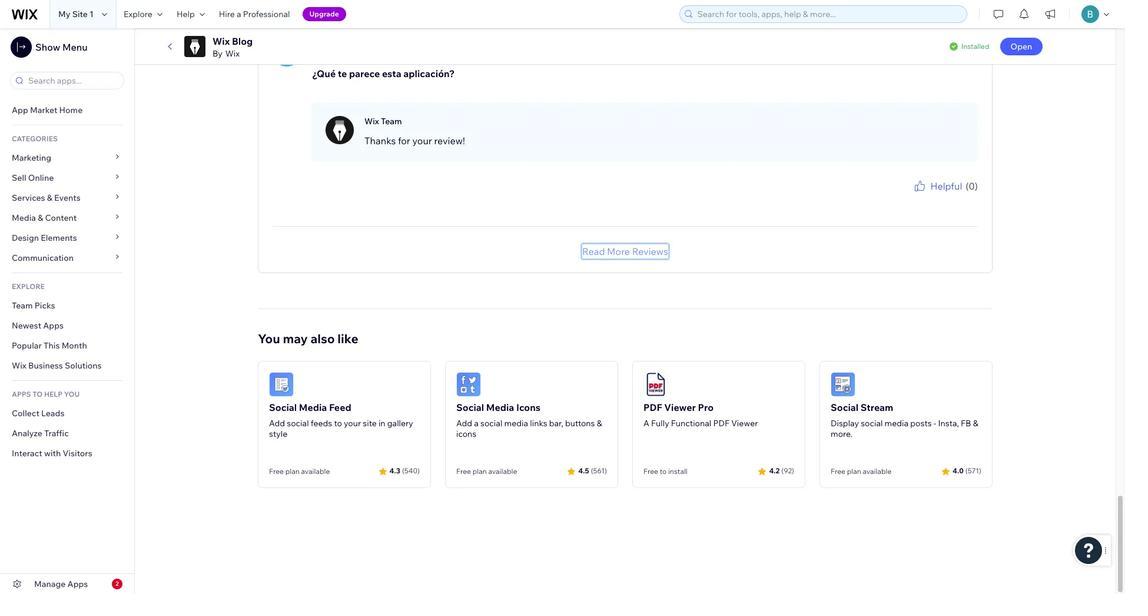Task type: locate. For each thing, give the bounding box(es) containing it.
read more reviews button
[[582, 244, 668, 258]]

0 horizontal spatial social
[[287, 418, 309, 428]]

3 free from the left
[[643, 467, 658, 475]]

media
[[504, 418, 528, 428], [885, 418, 909, 428]]

Search apps... field
[[25, 72, 120, 89]]

add down social media icons logo in the left bottom of the page
[[456, 418, 472, 428]]

home
[[59, 105, 83, 115]]

viewer up functional
[[664, 401, 696, 413]]

& right buttons
[[597, 418, 602, 428]]

1 free from the left
[[269, 467, 284, 475]]

& right fb at the right
[[973, 418, 978, 428]]

leads
[[41, 408, 64, 419]]

menu
[[62, 41, 88, 53]]

upgrade button
[[302, 7, 346, 21]]

1 horizontal spatial available
[[488, 467, 517, 475]]

free down more.
[[831, 467, 845, 475]]

social up display
[[831, 401, 858, 413]]

& inside social stream display social media posts - insta, fb & more.
[[973, 418, 978, 428]]

2 horizontal spatial plan
[[847, 467, 861, 475]]

1 horizontal spatial to
[[660, 467, 667, 475]]

with
[[44, 448, 61, 459]]

wix blog by wix
[[213, 35, 253, 59]]

read
[[582, 245, 605, 257]]

for right 'you'
[[920, 193, 929, 202]]

may
[[283, 331, 308, 346]]

social inside social stream display social media posts - insta, fb & more.
[[831, 401, 858, 413]]

(92)
[[781, 466, 794, 475]]

your left site
[[344, 418, 361, 428]]

4.5
[[578, 466, 589, 475]]

free plan available down icons
[[456, 467, 517, 475]]

2 horizontal spatial available
[[863, 467, 892, 475]]

0 horizontal spatial a
[[237, 9, 241, 19]]

posts
[[910, 418, 932, 428]]

1 horizontal spatial add
[[456, 418, 472, 428]]

1 horizontal spatial media
[[299, 401, 327, 413]]

analyze traffic link
[[0, 423, 134, 443]]

1 horizontal spatial a
[[474, 418, 479, 428]]

2 available from the left
[[488, 467, 517, 475]]

services
[[12, 193, 45, 203]]

0 vertical spatial to
[[334, 418, 342, 428]]

hire
[[219, 9, 235, 19]]

wix business solutions link
[[0, 356, 134, 376]]

free for social stream
[[831, 467, 845, 475]]

2 social from the left
[[456, 401, 484, 413]]

1 social from the left
[[269, 401, 297, 413]]

media
[[12, 213, 36, 223], [299, 401, 327, 413], [486, 401, 514, 413]]

social inside social media feed add social feeds to your site in gallery style
[[269, 401, 297, 413]]

also
[[310, 331, 335, 346]]

0 vertical spatial apps
[[43, 320, 64, 331]]

your down helpful
[[931, 193, 945, 202]]

media inside social stream display social media posts - insta, fb & more.
[[885, 418, 909, 428]]

wix right by
[[225, 48, 240, 59]]

1 vertical spatial team
[[12, 300, 33, 311]]

media left the posts at bottom
[[885, 418, 909, 428]]

for right thanks
[[398, 135, 410, 146]]

gallery
[[387, 418, 413, 428]]

0 horizontal spatial plan
[[285, 467, 300, 475]]

installed
[[961, 42, 989, 51]]

sell online
[[12, 172, 54, 183]]

help
[[44, 390, 62, 399]]

1 vertical spatial apps
[[67, 579, 88, 589]]

available down social stream display social media posts - insta, fb & more.
[[863, 467, 892, 475]]

0 vertical spatial viewer
[[664, 401, 696, 413]]

free down icons
[[456, 467, 471, 475]]

help
[[177, 9, 195, 19]]

pdf up a
[[643, 401, 662, 413]]

social down social media feed logo
[[269, 401, 297, 413]]

insta,
[[938, 418, 959, 428]]

¿qué te parece esta aplicación?
[[312, 67, 455, 79]]

1 horizontal spatial free plan available
[[456, 467, 517, 475]]

communication
[[12, 253, 75, 263]]

1 horizontal spatial your
[[412, 135, 432, 146]]

social down stream
[[861, 418, 883, 428]]

a
[[643, 418, 649, 428]]

plan down style
[[285, 467, 300, 475]]

show menu button
[[11, 37, 88, 58]]

wix for business
[[12, 360, 26, 371]]

interact
[[12, 448, 42, 459]]

1 horizontal spatial pdf
[[713, 418, 729, 428]]

(0)
[[966, 180, 978, 192]]

4 free from the left
[[831, 467, 845, 475]]

0 horizontal spatial pdf
[[643, 401, 662, 413]]

1 free plan available from the left
[[269, 467, 330, 475]]

0 vertical spatial a
[[237, 9, 241, 19]]

help button
[[169, 0, 212, 28]]

2 media from the left
[[885, 418, 909, 428]]

free plan available down style
[[269, 467, 330, 475]]

1 vertical spatial viewer
[[731, 418, 758, 428]]

plan for feed
[[285, 467, 300, 475]]

app market home
[[12, 105, 83, 115]]

1 vertical spatial a
[[474, 418, 479, 428]]

links
[[530, 418, 547, 428]]

media inside social media feed add social feeds to your site in gallery style
[[299, 401, 327, 413]]

2 add from the left
[[456, 418, 472, 428]]

0 horizontal spatial your
[[344, 418, 361, 428]]

1 social from the left
[[287, 418, 309, 428]]

2 free from the left
[[456, 467, 471, 475]]

by
[[213, 48, 222, 59]]

viewer right functional
[[731, 418, 758, 428]]

pdf down pro
[[713, 418, 729, 428]]

free
[[269, 467, 284, 475], [456, 467, 471, 475], [643, 467, 658, 475], [831, 467, 845, 475]]

2 plan from the left
[[473, 467, 487, 475]]

(561)
[[591, 466, 607, 475]]

your inside social media feed add social feeds to your site in gallery style
[[344, 418, 361, 428]]

wix up by
[[213, 35, 230, 47]]

free plan available down more.
[[831, 467, 892, 475]]

¿qué
[[312, 67, 336, 79]]

apps inside newest apps link
[[43, 320, 64, 331]]

more
[[607, 245, 630, 257]]

add inside social media feed add social feeds to your site in gallery style
[[269, 418, 285, 428]]

0 horizontal spatial available
[[301, 467, 330, 475]]

functional
[[671, 418, 711, 428]]

social right icons
[[480, 418, 502, 428]]

media up design
[[12, 213, 36, 223]]

plan down icons
[[473, 467, 487, 475]]

social down social media icons logo in the left bottom of the page
[[456, 401, 484, 413]]

add
[[269, 418, 285, 428], [456, 418, 472, 428]]

a inside social media icons add a social media links bar, buttons & icons
[[474, 418, 479, 428]]

1 horizontal spatial media
[[885, 418, 909, 428]]

my
[[58, 9, 70, 19]]

media left icons
[[486, 401, 514, 413]]

& left the events
[[47, 193, 52, 203]]

2 horizontal spatial media
[[486, 401, 514, 413]]

wix up thanks
[[364, 116, 379, 126]]

1 horizontal spatial viewer
[[731, 418, 758, 428]]

available down feeds on the left bottom of page
[[301, 467, 330, 475]]

free plan available for display
[[831, 467, 892, 475]]

viewer
[[664, 401, 696, 413], [731, 418, 758, 428]]

design
[[12, 233, 39, 243]]

fb
[[961, 418, 971, 428]]

social inside social media icons add a social media links bar, buttons & icons
[[480, 418, 502, 428]]

1 add from the left
[[269, 418, 285, 428]]

add down social media feed logo
[[269, 418, 285, 428]]

0 horizontal spatial social
[[269, 401, 297, 413]]

a right hire
[[237, 9, 241, 19]]

3 free plan available from the left
[[831, 467, 892, 475]]

stream
[[861, 401, 893, 413]]

to left install
[[660, 467, 667, 475]]

3 available from the left
[[863, 467, 892, 475]]

1 media from the left
[[504, 418, 528, 428]]

0 vertical spatial team
[[381, 116, 402, 126]]

3 social from the left
[[861, 418, 883, 428]]

0 horizontal spatial media
[[504, 418, 528, 428]]

reviews
[[632, 245, 668, 257]]

social left feeds on the left bottom of page
[[287, 418, 309, 428]]

a down social media icons logo in the left bottom of the page
[[474, 418, 479, 428]]

wix for team
[[364, 116, 379, 126]]

read more reviews
[[582, 245, 668, 257]]

wix
[[213, 35, 230, 47], [225, 48, 240, 59], [364, 116, 379, 126], [12, 360, 26, 371]]

pdf viewer pro logo image
[[643, 372, 668, 397]]

0 horizontal spatial apps
[[43, 320, 64, 331]]

1 horizontal spatial team
[[381, 116, 402, 126]]

social media feed logo image
[[269, 372, 294, 397]]

free for pdf viewer pro
[[643, 467, 658, 475]]

media down icons
[[504, 418, 528, 428]]

0 horizontal spatial to
[[334, 418, 342, 428]]

media up feeds on the left bottom of page
[[299, 401, 327, 413]]

helpful button
[[913, 179, 962, 193]]

like
[[338, 331, 358, 346]]

3 social from the left
[[831, 401, 858, 413]]

icons
[[516, 401, 541, 413]]

0 vertical spatial for
[[398, 135, 410, 146]]

wix inside "sidebar" 'element'
[[12, 360, 26, 371]]

wix for blog
[[213, 35, 230, 47]]

free left install
[[643, 467, 658, 475]]

apps
[[43, 320, 64, 331], [67, 579, 88, 589]]

free plan available
[[269, 467, 330, 475], [456, 467, 517, 475], [831, 467, 892, 475]]

1 available from the left
[[301, 467, 330, 475]]

free down style
[[269, 467, 284, 475]]

w i image
[[326, 116, 354, 144]]

1 vertical spatial your
[[931, 193, 945, 202]]

sidebar element
[[0, 28, 135, 594]]

add inside social media icons add a social media links bar, buttons & icons
[[456, 418, 472, 428]]

your left review! at the left of the page
[[412, 135, 432, 146]]

available for display
[[863, 467, 892, 475]]

2 horizontal spatial free plan available
[[831, 467, 892, 475]]

site
[[72, 9, 88, 19]]

plan
[[285, 467, 300, 475], [473, 467, 487, 475], [847, 467, 861, 475]]

in
[[378, 418, 385, 428]]

available down social media icons add a social media links bar, buttons & icons
[[488, 467, 517, 475]]

2 social from the left
[[480, 418, 502, 428]]

0 horizontal spatial free plan available
[[269, 467, 330, 475]]

a
[[237, 9, 241, 19], [474, 418, 479, 428]]

social inside social stream display social media posts - insta, fb & more.
[[861, 418, 883, 428]]

to
[[334, 418, 342, 428], [660, 467, 667, 475]]

2 vertical spatial your
[[344, 418, 361, 428]]

1 horizontal spatial social
[[480, 418, 502, 428]]

2 horizontal spatial social
[[861, 418, 883, 428]]

2 free plan available from the left
[[456, 467, 517, 475]]

available
[[301, 467, 330, 475], [488, 467, 517, 475], [863, 467, 892, 475]]

newest apps
[[12, 320, 64, 331]]

apps for manage apps
[[67, 579, 88, 589]]

1 horizontal spatial apps
[[67, 579, 88, 589]]

wix down popular
[[12, 360, 26, 371]]

0 horizontal spatial media
[[12, 213, 36, 223]]

social for social media icons
[[456, 401, 484, 413]]

4.3
[[389, 466, 400, 475]]

team up thanks
[[381, 116, 402, 126]]

free plan available for icons
[[456, 467, 517, 475]]

social media icons logo image
[[456, 372, 481, 397]]

apps right manage
[[67, 579, 88, 589]]

1 horizontal spatial plan
[[473, 467, 487, 475]]

social inside social media icons add a social media links bar, buttons & icons
[[456, 401, 484, 413]]

1
[[90, 9, 94, 19]]

apps up this
[[43, 320, 64, 331]]

0 horizontal spatial add
[[269, 418, 285, 428]]

to
[[32, 390, 43, 399]]

plan down more.
[[847, 467, 861, 475]]

0 horizontal spatial team
[[12, 300, 33, 311]]

your
[[412, 135, 432, 146], [931, 193, 945, 202], [344, 418, 361, 428]]

hire a professional link
[[212, 0, 297, 28]]

1 vertical spatial for
[[920, 193, 929, 202]]

to down feed
[[334, 418, 342, 428]]

3 plan from the left
[[847, 467, 861, 475]]

1 horizontal spatial social
[[456, 401, 484, 413]]

media inside social media icons add a social media links bar, buttons & icons
[[486, 401, 514, 413]]

1 plan from the left
[[285, 467, 300, 475]]

thank you for your feedback
[[884, 193, 978, 202]]

0 horizontal spatial viewer
[[664, 401, 696, 413]]

2 horizontal spatial social
[[831, 401, 858, 413]]

4.0
[[953, 466, 964, 475]]

team down explore
[[12, 300, 33, 311]]



Task type: describe. For each thing, give the bounding box(es) containing it.
add for social media feed
[[269, 418, 285, 428]]

newest apps link
[[0, 316, 134, 336]]

media inside social media icons add a social media links bar, buttons & icons
[[504, 418, 528, 428]]

2 horizontal spatial your
[[931, 193, 945, 202]]

social media icons add a social media links bar, buttons & icons
[[456, 401, 602, 439]]

thanks for your review!
[[364, 135, 465, 146]]

traffic
[[44, 428, 69, 439]]

social stream display social media posts - insta, fb & more.
[[831, 401, 978, 439]]

esta
[[382, 67, 401, 79]]

4.5 (561)
[[578, 466, 607, 475]]

social media feed add social feeds to your site in gallery style
[[269, 401, 413, 439]]

upgrade
[[309, 9, 339, 18]]

te
[[338, 67, 347, 79]]

online
[[28, 172, 54, 183]]

solutions
[[65, 360, 102, 371]]

app market home link
[[0, 100, 134, 120]]

market
[[30, 105, 57, 115]]

wix team
[[364, 116, 402, 126]]

you
[[258, 331, 280, 346]]

style
[[269, 428, 287, 439]]

social stream logo image
[[831, 372, 855, 397]]

i n element
[[273, 38, 301, 66]]

wix blog logo image
[[184, 36, 205, 57]]

hire a professional
[[219, 9, 290, 19]]

media inside "sidebar" 'element'
[[12, 213, 36, 223]]

0 horizontal spatial for
[[398, 135, 410, 146]]

available for feed
[[301, 467, 330, 475]]

(540)
[[402, 466, 420, 475]]

this
[[44, 340, 60, 351]]

analyze
[[12, 428, 42, 439]]

social for social media feed
[[269, 401, 297, 413]]

0 vertical spatial pdf
[[643, 401, 662, 413]]

picks
[[35, 300, 55, 311]]

aplicación?
[[403, 67, 455, 79]]

content
[[45, 213, 77, 223]]

you may also like
[[258, 331, 358, 346]]

design elements link
[[0, 228, 134, 248]]

Search for tools, apps, help & more... field
[[694, 6, 963, 22]]

free to install
[[643, 467, 688, 475]]

buttons
[[565, 418, 595, 428]]

app
[[12, 105, 28, 115]]

explore
[[124, 9, 152, 19]]

business
[[28, 360, 63, 371]]

blog
[[232, 35, 253, 47]]

apps for newest apps
[[43, 320, 64, 331]]

plan for icons
[[473, 467, 487, 475]]

collect leads link
[[0, 403, 134, 423]]

media & content
[[12, 213, 77, 223]]

icons
[[456, 428, 476, 439]]

add for social media icons
[[456, 418, 472, 428]]

analyze traffic
[[12, 428, 69, 439]]

categories
[[12, 134, 58, 143]]

free for social media feed
[[269, 467, 284, 475]]

show menu
[[35, 41, 88, 53]]

plan for display
[[847, 467, 861, 475]]

available for icons
[[488, 467, 517, 475]]

site
[[363, 418, 377, 428]]

install
[[668, 467, 688, 475]]

you
[[64, 390, 80, 399]]

sell online link
[[0, 168, 134, 188]]

media for social media feed
[[299, 401, 327, 413]]

events
[[54, 193, 81, 203]]

open button
[[1000, 38, 1043, 55]]

fully
[[651, 418, 669, 428]]

feed
[[329, 401, 351, 413]]

social inside social media feed add social feeds to your site in gallery style
[[287, 418, 309, 428]]

1 vertical spatial to
[[660, 467, 667, 475]]

helpful
[[930, 180, 962, 192]]

1 vertical spatial pdf
[[713, 418, 729, 428]]

my site 1
[[58, 9, 94, 19]]

design elements
[[12, 233, 77, 243]]

team picks link
[[0, 296, 134, 316]]

& inside social media icons add a social media links bar, buttons & icons
[[597, 418, 602, 428]]

bar,
[[549, 418, 563, 428]]

open
[[1011, 41, 1032, 52]]

manage
[[34, 579, 66, 589]]

popular this month link
[[0, 336, 134, 356]]

popular
[[12, 340, 42, 351]]

you
[[906, 193, 918, 202]]

professional
[[243, 9, 290, 19]]

elements
[[41, 233, 77, 243]]

4.0 (571)
[[953, 466, 981, 475]]

free plan available for feed
[[269, 467, 330, 475]]

interact with visitors link
[[0, 443, 134, 463]]

parece
[[349, 67, 380, 79]]

review!
[[434, 135, 465, 146]]

free for social media icons
[[456, 467, 471, 475]]

media for social media icons
[[486, 401, 514, 413]]

more.
[[831, 428, 853, 439]]

4.2
[[769, 466, 780, 475]]

show
[[35, 41, 60, 53]]

& left content
[[38, 213, 43, 223]]

0 vertical spatial your
[[412, 135, 432, 146]]

services & events
[[12, 193, 81, 203]]

visitors
[[63, 448, 92, 459]]

4.3 (540)
[[389, 466, 420, 475]]

to inside social media feed add social feeds to your site in gallery style
[[334, 418, 342, 428]]

apps to help you
[[12, 390, 80, 399]]

feedback
[[947, 193, 978, 202]]

pdf viewer pro a fully functional pdf viewer
[[643, 401, 758, 428]]

team inside the team picks link
[[12, 300, 33, 311]]

communication link
[[0, 248, 134, 268]]

thanks
[[364, 135, 396, 146]]

display
[[831, 418, 859, 428]]

newest
[[12, 320, 41, 331]]

media & content link
[[0, 208, 134, 228]]

thank
[[884, 193, 905, 202]]

pro
[[698, 401, 714, 413]]

explore
[[12, 282, 45, 291]]

1 horizontal spatial for
[[920, 193, 929, 202]]

social for social stream
[[831, 401, 858, 413]]

popular this month
[[12, 340, 87, 351]]

apps
[[12, 390, 31, 399]]

month
[[62, 340, 87, 351]]



Task type: vqa. For each thing, say whether or not it's contained in the screenshot.


